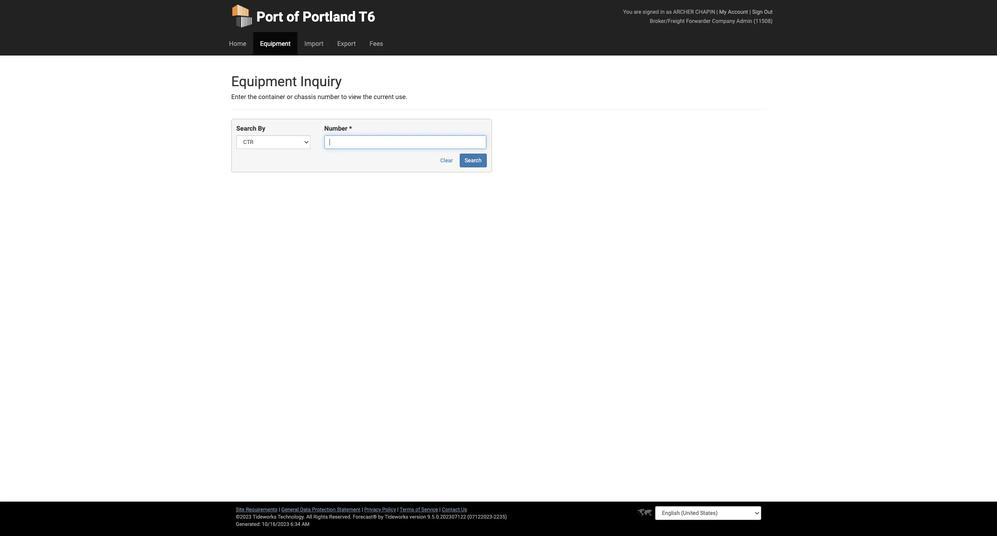 Task type: locate. For each thing, give the bounding box(es) containing it.
0 vertical spatial equipment
[[260, 40, 291, 47]]

are
[[634, 9, 642, 15]]

0 vertical spatial of
[[287, 9, 299, 25]]

generated:
[[236, 522, 261, 528]]

privacy
[[365, 507, 381, 513]]

view
[[349, 93, 362, 101]]

current
[[374, 93, 394, 101]]

equipment down port
[[260, 40, 291, 47]]

9.5.0.202307122
[[428, 515, 466, 521]]

t6
[[359, 9, 375, 25]]

1 horizontal spatial search
[[465, 158, 482, 164]]

requirements
[[246, 507, 278, 513]]

search button
[[460, 154, 487, 168]]

0 horizontal spatial the
[[248, 93, 257, 101]]

10/16/2023
[[262, 522, 289, 528]]

portland
[[303, 9, 356, 25]]

signed
[[643, 9, 659, 15]]

equipment inside equipment inquiry enter the container or chassis number to view the current use.
[[231, 73, 297, 90]]

search inside button
[[465, 158, 482, 164]]

equipment for equipment inquiry enter the container or chassis number to view the current use.
[[231, 73, 297, 90]]

import button
[[298, 32, 331, 55]]

search
[[236, 125, 257, 132], [465, 158, 482, 164]]

enter
[[231, 93, 246, 101]]

by
[[258, 125, 266, 132]]

site requirements | general data protection statement | privacy policy | terms of service | contact us ©2023 tideworks technology. all rights reserved. forecast® by tideworks version 9.5.0.202307122 (07122023-2235) generated: 10/16/2023 6:34 am
[[236, 507, 507, 528]]

2235)
[[494, 515, 507, 521]]

as
[[666, 9, 672, 15]]

1 horizontal spatial of
[[416, 507, 420, 513]]

search right clear button
[[465, 158, 482, 164]]

1 horizontal spatial the
[[363, 93, 372, 101]]

equipment
[[260, 40, 291, 47], [231, 73, 297, 90]]

policy
[[383, 507, 396, 513]]

service
[[422, 507, 438, 513]]

container
[[259, 93, 285, 101]]

the
[[248, 93, 257, 101], [363, 93, 372, 101]]

1 vertical spatial equipment
[[231, 73, 297, 90]]

contact us link
[[442, 507, 467, 513]]

contact
[[442, 507, 460, 513]]

| up 9.5.0.202307122
[[440, 507, 441, 513]]

tideworks
[[385, 515, 409, 521]]

1 the from the left
[[248, 93, 257, 101]]

(07122023-
[[468, 515, 494, 521]]

0 horizontal spatial of
[[287, 9, 299, 25]]

inquiry
[[301, 73, 342, 90]]

statement
[[337, 507, 361, 513]]

protection
[[312, 507, 336, 513]]

*
[[349, 125, 352, 132]]

of
[[287, 9, 299, 25], [416, 507, 420, 513]]

general data protection statement link
[[282, 507, 361, 513]]

by
[[378, 515, 384, 521]]

equipment inside dropdown button
[[260, 40, 291, 47]]

terms
[[400, 507, 414, 513]]

1 vertical spatial search
[[465, 158, 482, 164]]

sign
[[753, 9, 763, 15]]

us
[[461, 507, 467, 513]]

reserved.
[[329, 515, 352, 521]]

of up version
[[416, 507, 420, 513]]

1 vertical spatial of
[[416, 507, 420, 513]]

number *
[[325, 125, 352, 132]]

version
[[410, 515, 426, 521]]

clear button
[[436, 154, 458, 168]]

of right port
[[287, 9, 299, 25]]

the right view
[[363, 93, 372, 101]]

the right enter
[[248, 93, 257, 101]]

search left by
[[236, 125, 257, 132]]

fees
[[370, 40, 383, 47]]

|
[[717, 9, 718, 15], [750, 9, 751, 15], [279, 507, 280, 513], [362, 507, 363, 513], [398, 507, 399, 513], [440, 507, 441, 513]]

export
[[338, 40, 356, 47]]

0 horizontal spatial search
[[236, 125, 257, 132]]

rights
[[314, 515, 328, 521]]

privacy policy link
[[365, 507, 396, 513]]

0 vertical spatial search
[[236, 125, 257, 132]]

| up 'forecast®'
[[362, 507, 363, 513]]

search for search
[[465, 158, 482, 164]]

equipment for equipment
[[260, 40, 291, 47]]

equipment up "container" at the top left of the page
[[231, 73, 297, 90]]



Task type: vqa. For each thing, say whether or not it's contained in the screenshot.
Broker/Freight
yes



Task type: describe. For each thing, give the bounding box(es) containing it.
of inside port of portland t6 link
[[287, 9, 299, 25]]

site requirements link
[[236, 507, 278, 513]]

import
[[305, 40, 324, 47]]

| left general
[[279, 507, 280, 513]]

port of portland t6 link
[[231, 0, 375, 32]]

broker/freight
[[650, 18, 685, 24]]

terms of service link
[[400, 507, 438, 513]]

my account link
[[720, 9, 749, 15]]

2 the from the left
[[363, 93, 372, 101]]

sign out link
[[753, 9, 773, 15]]

home button
[[222, 32, 253, 55]]

my
[[720, 9, 727, 15]]

in
[[661, 9, 665, 15]]

to
[[341, 93, 347, 101]]

©2023 tideworks
[[236, 515, 277, 521]]

equipment inquiry enter the container or chassis number to view the current use.
[[231, 73, 408, 101]]

technology.
[[278, 515, 305, 521]]

you
[[624, 9, 633, 15]]

archer
[[674, 9, 694, 15]]

all
[[306, 515, 312, 521]]

out
[[765, 9, 773, 15]]

use.
[[396, 93, 408, 101]]

search for search by
[[236, 125, 257, 132]]

(11508)
[[754, 18, 773, 24]]

account
[[728, 9, 749, 15]]

| up tideworks
[[398, 507, 399, 513]]

data
[[300, 507, 311, 513]]

am
[[302, 522, 310, 528]]

general
[[282, 507, 299, 513]]

clear
[[441, 158, 453, 164]]

6:34
[[291, 522, 301, 528]]

equipment button
[[253, 32, 298, 55]]

number
[[318, 93, 340, 101]]

you are signed in as archer chapin | my account | sign out broker/freight forwarder company admin (11508)
[[624, 9, 773, 24]]

of inside site requirements | general data protection statement | privacy policy | terms of service | contact us ©2023 tideworks technology. all rights reserved. forecast® by tideworks version 9.5.0.202307122 (07122023-2235) generated: 10/16/2023 6:34 am
[[416, 507, 420, 513]]

number
[[325, 125, 348, 132]]

| left sign
[[750, 9, 751, 15]]

port
[[257, 9, 283, 25]]

forwarder
[[687, 18, 711, 24]]

| left my on the top right of the page
[[717, 9, 718, 15]]

search by
[[236, 125, 266, 132]]

company
[[713, 18, 736, 24]]

site
[[236, 507, 245, 513]]

admin
[[737, 18, 753, 24]]

chapin
[[696, 9, 716, 15]]

export button
[[331, 32, 363, 55]]

home
[[229, 40, 246, 47]]

or
[[287, 93, 293, 101]]

chassis
[[294, 93, 316, 101]]

forecast®
[[353, 515, 377, 521]]

fees button
[[363, 32, 390, 55]]

Number * text field
[[325, 136, 487, 149]]

port of portland t6
[[257, 9, 375, 25]]



